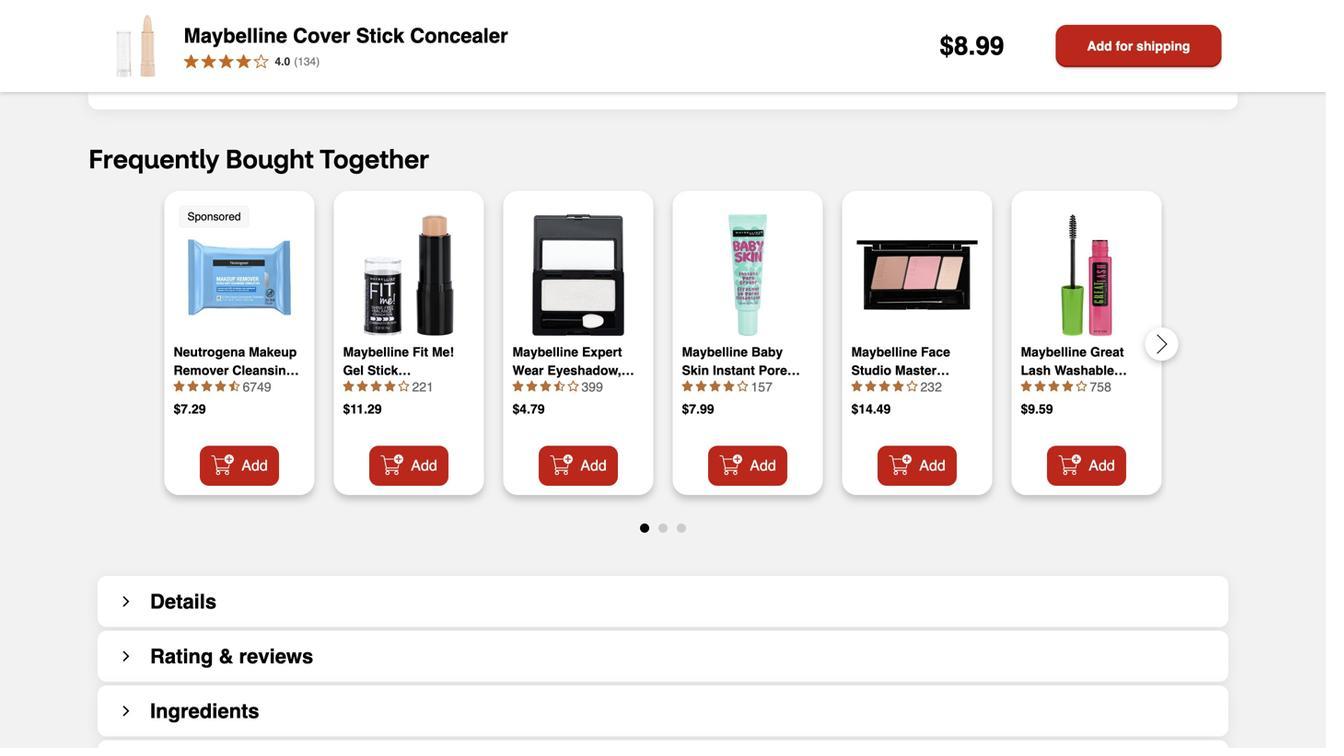 Task type: vqa. For each thing, say whether or not it's contained in the screenshot.


Task type: locate. For each thing, give the bounding box(es) containing it.
11 star filled image from the left
[[879, 381, 890, 392]]

shipping
[[1137, 39, 1190, 53]]

star outline image left 221
[[398, 381, 409, 392]]

star half image
[[229, 381, 240, 392], [554, 381, 565, 392]]

add button down $14.49
[[878, 446, 957, 486]]

3 star filled image from the left
[[215, 381, 226, 392]]

star filled image
[[174, 381, 185, 392], [201, 381, 212, 392], [215, 381, 226, 392], [357, 381, 368, 392], [385, 381, 396, 392], [513, 381, 524, 392], [526, 381, 537, 392], [723, 381, 735, 392], [851, 381, 863, 392], [865, 381, 876, 392], [879, 381, 890, 392], [1021, 381, 1032, 392], [1049, 381, 1060, 392]]

star outline image
[[398, 381, 409, 392], [568, 381, 579, 392], [737, 381, 748, 392], [907, 381, 918, 392], [1076, 381, 1087, 392]]

rating
[[150, 645, 213, 668]]

1 star filled image from the left
[[174, 381, 185, 392]]

5 star filled image from the left
[[682, 381, 693, 392]]

add for shipping button
[[1056, 25, 1222, 67]]

add button down $4.79
[[539, 446, 618, 486]]

add down 6749
[[242, 457, 268, 474]]

2 star filled image from the left
[[201, 381, 212, 392]]

ingredients button
[[98, 686, 1229, 737]]

add for $7.99
[[750, 457, 776, 474]]

$11.29
[[343, 402, 382, 417]]

bought
[[225, 142, 314, 175]]

9 star filled image from the left
[[1035, 381, 1046, 392]]

add button for $4.79
[[539, 446, 618, 486]]

add
[[1087, 39, 1112, 53], [242, 457, 268, 474], [411, 457, 437, 474], [580, 457, 607, 474], [750, 457, 776, 474], [919, 457, 946, 474], [1089, 457, 1115, 474]]

stick
[[356, 24, 404, 47]]

add down 221
[[411, 457, 437, 474]]

3 star outline image from the left
[[737, 381, 748, 392]]

1 horizontal spatial star half image
[[554, 381, 565, 392]]

star half image left 6749
[[229, 381, 240, 392]]

for
[[1116, 39, 1133, 53]]

maybelline
[[184, 24, 287, 47]]

3 add button from the left
[[539, 446, 618, 486]]

add for $14.49
[[919, 457, 946, 474]]

1 star outline image from the left
[[398, 381, 409, 392]]

add button for $7.99
[[708, 446, 788, 486]]

add down 399
[[580, 457, 607, 474]]

9 star filled image from the left
[[851, 381, 863, 392]]

star outline image left 758
[[1076, 381, 1087, 392]]

star outline image left 399
[[568, 381, 579, 392]]

13 star filled image from the left
[[1049, 381, 1060, 392]]

7 star filled image from the left
[[710, 381, 721, 392]]

add for $11.29
[[411, 457, 437, 474]]

4 add button from the left
[[708, 446, 788, 486]]

(
[[294, 55, 298, 68]]

star outline image left 232
[[907, 381, 918, 392]]

$8.99
[[940, 31, 1004, 61]]

)
[[316, 55, 320, 68]]

cover
[[293, 24, 350, 47]]

together
[[320, 142, 429, 175]]

add button down the $7.99 on the right bottom of the page
[[708, 446, 788, 486]]

2 star outline image from the left
[[568, 381, 579, 392]]

6 star filled image from the left
[[696, 381, 707, 392]]

add left for
[[1087, 39, 1112, 53]]

star outline image for 399
[[568, 381, 579, 392]]

star filled image
[[187, 381, 198, 392], [343, 381, 354, 392], [371, 381, 382, 392], [540, 381, 551, 392], [682, 381, 693, 392], [696, 381, 707, 392], [710, 381, 721, 392], [893, 381, 904, 392], [1035, 381, 1046, 392], [1062, 381, 1073, 392]]

134
[[298, 55, 316, 68]]

2 add button from the left
[[369, 446, 449, 486]]

4 star outline image from the left
[[907, 381, 918, 392]]

add button
[[200, 446, 279, 486], [369, 446, 449, 486], [539, 446, 618, 486], [708, 446, 788, 486], [878, 446, 957, 486], [1047, 446, 1127, 486]]

1 star half image from the left
[[229, 381, 240, 392]]

details button
[[98, 576, 1229, 627]]

add down 157
[[750, 457, 776, 474]]

star half image left 399
[[554, 381, 565, 392]]

5 star outline image from the left
[[1076, 381, 1087, 392]]

add button down $7.29
[[200, 446, 279, 486]]

add button down $11.29
[[369, 446, 449, 486]]

10 star filled image from the left
[[1062, 381, 1073, 392]]

6 add button from the left
[[1047, 446, 1127, 486]]

6 star filled image from the left
[[513, 381, 524, 392]]

star outline image left 157
[[737, 381, 748, 392]]

add down 232
[[919, 457, 946, 474]]

add down 758
[[1089, 457, 1115, 474]]

4.0
[[275, 55, 290, 68]]

5 add button from the left
[[878, 446, 957, 486]]

0 horizontal spatial star half image
[[229, 381, 240, 392]]

concealer
[[410, 24, 508, 47]]

add inside button
[[1087, 39, 1112, 53]]

sponsored
[[187, 210, 241, 223]]

add button down $9.59 in the right bottom of the page
[[1047, 446, 1127, 486]]

add for shipping
[[1087, 39, 1190, 53]]

5 star filled image from the left
[[385, 381, 396, 392]]



Task type: describe. For each thing, give the bounding box(es) containing it.
rating & reviews
[[150, 645, 313, 668]]

399
[[582, 380, 603, 395]]

reviews
[[239, 645, 313, 668]]

12 star filled image from the left
[[1021, 381, 1032, 392]]

price $8.99. element
[[940, 31, 1004, 61]]

8 star filled image from the left
[[723, 381, 735, 392]]

$4.79
[[513, 402, 545, 417]]

maybelline cover stick concealer
[[184, 24, 508, 47]]

232
[[921, 380, 942, 395]]

$7.29
[[174, 402, 206, 417]]

10 star filled image from the left
[[865, 381, 876, 392]]

details
[[150, 590, 217, 614]]

2 star filled image from the left
[[343, 381, 354, 392]]

star outline image for 157
[[737, 381, 748, 392]]

add for $4.79
[[580, 457, 607, 474]]

$9.59
[[1021, 402, 1053, 417]]

add button for $9.59
[[1047, 446, 1127, 486]]

221
[[412, 380, 434, 395]]

star outline image for 221
[[398, 381, 409, 392]]

2 star half image from the left
[[554, 381, 565, 392]]

$14.49
[[851, 402, 891, 417]]

add button for $11.29
[[369, 446, 449, 486]]

4 star filled image from the left
[[540, 381, 551, 392]]

3 star filled image from the left
[[371, 381, 382, 392]]

rating & reviews button
[[98, 631, 1229, 682]]

1 star filled image from the left
[[187, 381, 198, 392]]

$7.99
[[682, 402, 714, 417]]

6749
[[243, 380, 271, 395]]

star outline image for 232
[[907, 381, 918, 392]]

4.0 ( 134 )
[[275, 55, 320, 68]]

7 star filled image from the left
[[526, 381, 537, 392]]

8 star filled image from the left
[[893, 381, 904, 392]]

add for $9.59
[[1089, 457, 1115, 474]]

758
[[1090, 380, 1112, 395]]

add button for $14.49
[[878, 446, 957, 486]]

frequently
[[88, 142, 220, 175]]

1 add button from the left
[[200, 446, 279, 486]]

frequently bought together element
[[88, 142, 1326, 533]]

frequently bought together
[[88, 142, 429, 175]]

ingredients
[[150, 700, 259, 723]]

star outline image for 758
[[1076, 381, 1087, 392]]

157
[[751, 380, 773, 395]]

4 star filled image from the left
[[357, 381, 368, 392]]

&
[[219, 645, 233, 668]]



